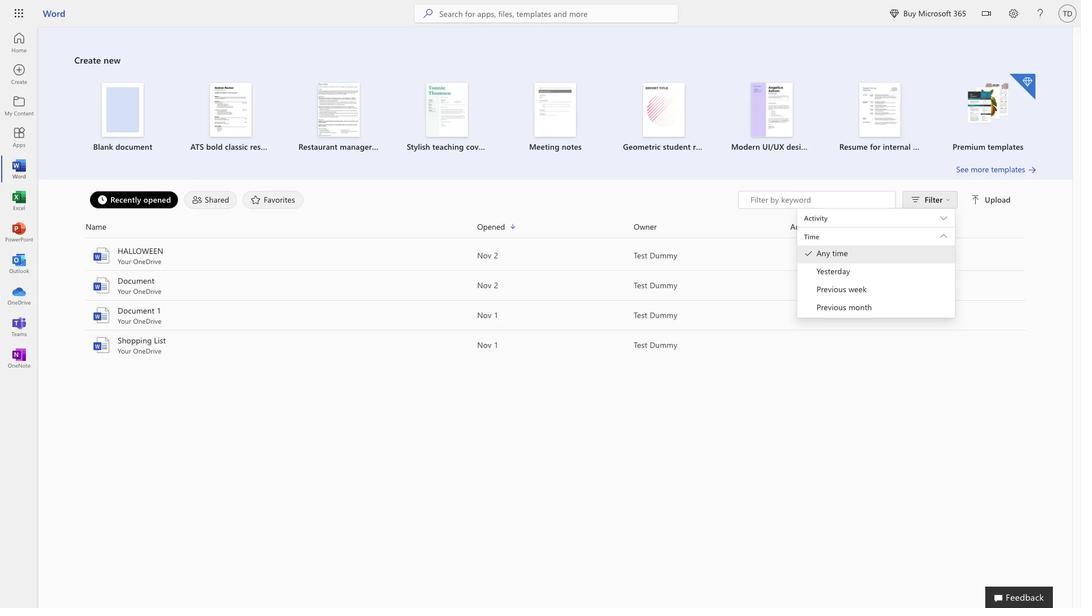 Task type: vqa. For each thing, say whether or not it's contained in the screenshot.
second "Apple" from the top
no



Task type: locate. For each thing, give the bounding box(es) containing it.
1 test from the top
[[634, 250, 648, 261]]

2
[[494, 250, 498, 261], [494, 280, 498, 291]]

word image down name
[[92, 247, 110, 265]]

1 vertical spatial nov 2
[[477, 280, 498, 291]]

document
[[118, 275, 155, 286], [118, 305, 155, 316]]

nov for document
[[477, 280, 492, 291]]

td
[[1063, 9, 1072, 18]]

nov 1 for shopping list
[[477, 340, 498, 350]]

1 horizontal spatial resume
[[374, 141, 401, 152]]

1 nov 1 from the top
[[477, 310, 498, 320]]

list
[[74, 73, 1037, 164]]

recently opened
[[110, 194, 171, 205]]

1
[[157, 305, 161, 316], [494, 310, 498, 320], [494, 340, 498, 350]]

row containing name
[[86, 220, 1025, 238]]

meeting
[[529, 141, 560, 152]]

2 cover from the left
[[820, 141, 840, 152]]

document down halloween your onedrive
[[118, 275, 155, 286]]

previous for previous week
[[817, 284, 846, 295]]

premium templates
[[953, 141, 1024, 152]]

nov
[[477, 250, 492, 261], [477, 280, 492, 291], [477, 310, 492, 320], [477, 340, 492, 350]]

apps image
[[14, 132, 25, 143]]

1 vertical spatial word image
[[92, 276, 110, 295]]

3 nov from the top
[[477, 310, 492, 320]]

onedrive inside the document 1 your onedrive
[[133, 316, 162, 325]]

2 previous from the top
[[817, 302, 846, 313]]

0 horizontal spatial letter
[[488, 141, 508, 152]]

word image inside name document cell
[[92, 276, 110, 295]]

word image left document your onedrive
[[92, 276, 110, 295]]

0 vertical spatial nov 1
[[477, 310, 498, 320]]

nov 2 for document
[[477, 280, 498, 291]]

nov for shopping list
[[477, 340, 492, 350]]

2 your from the top
[[118, 287, 131, 296]]

navigation
[[0, 27, 38, 374]]

tab list containing recently opened
[[87, 191, 738, 209]]

0 vertical spatial word image
[[92, 247, 110, 265]]


[[804, 249, 813, 258]]

cover right designer at the right
[[820, 141, 840, 152]]

test for document 1
[[634, 310, 648, 320]]

test dummy for shopping list
[[634, 340, 678, 350]]

0 vertical spatial document
[[118, 275, 155, 286]]

blank
[[93, 141, 113, 152]]

4 onedrive from the top
[[133, 346, 162, 355]]

2 for document
[[494, 280, 498, 291]]

3 test from the top
[[634, 310, 648, 320]]

shared element
[[184, 191, 237, 209]]

cover
[[466, 141, 486, 152], [820, 141, 840, 152]]

powerpoint image
[[14, 226, 25, 238]]

letter
[[488, 141, 508, 152], [842, 141, 862, 152]]

name document 1 cell
[[86, 305, 477, 325]]

templates
[[988, 141, 1024, 152], [991, 164, 1025, 175]]

activity up time
[[791, 221, 817, 232]]

resume left stylish
[[374, 141, 401, 152]]

1 onedrive from the top
[[133, 257, 162, 266]]

2 vertical spatial word image
[[92, 336, 110, 354]]

None search field
[[415, 5, 678, 23]]

word banner
[[0, 0, 1081, 29]]

name halloween cell
[[86, 246, 477, 266]]

3 menu from the top
[[797, 246, 955, 318]]

stylish teaching cover letter
[[407, 141, 508, 152]]

document
[[115, 141, 152, 152]]

restaurant manager resume element
[[292, 83, 401, 153]]

document inside the document 1 your onedrive
[[118, 305, 155, 316]]

your up the document 1 your onedrive
[[118, 287, 131, 296]]

letter left meeting
[[488, 141, 508, 152]]

opened
[[143, 194, 171, 205]]

resume
[[250, 141, 277, 152], [374, 141, 401, 152]]

2 onedrive from the top
[[133, 287, 162, 296]]

menu
[[797, 208, 955, 209], [797, 228, 955, 318], [797, 246, 955, 318]]

dummy for document
[[650, 280, 678, 291]]

1 vertical spatial document
[[118, 305, 155, 316]]

word image
[[14, 163, 25, 175], [92, 276, 110, 295], [92, 336, 110, 354]]

your inside halloween your onedrive
[[118, 257, 131, 266]]

2 document from the top
[[118, 305, 155, 316]]

activity inside displaying 4 out of 9 files. status
[[804, 213, 828, 222]]

templates up see more templates button
[[988, 141, 1024, 152]]

resume for internal company transfer image
[[859, 83, 901, 137]]

owner
[[634, 221, 657, 232]]

shopping list your onedrive
[[118, 335, 166, 355]]

recently
[[110, 194, 141, 205]]

1 previous from the top
[[817, 284, 846, 295]]

onedrive inside document your onedrive
[[133, 287, 162, 296]]

document inside document your onedrive
[[118, 275, 155, 286]]

create new main content
[[38, 27, 1073, 360]]

1 for list
[[494, 340, 498, 350]]

notes
[[562, 141, 582, 152]]

4 test from the top
[[634, 340, 648, 350]]

onedrive
[[133, 257, 162, 266], [133, 287, 162, 296], [133, 316, 162, 325], [133, 346, 162, 355]]

dummy
[[650, 250, 678, 261], [650, 280, 678, 291], [650, 310, 678, 320], [650, 340, 678, 350]]

 button
[[973, 0, 1000, 29]]

activity down filter by keyword text box
[[804, 213, 828, 222]]

meeting notes image
[[535, 83, 576, 137]]

2 for halloween
[[494, 250, 498, 261]]

onedrive up list
[[133, 316, 162, 325]]

1 nov 2 from the top
[[477, 250, 498, 261]]

cover right teaching
[[466, 141, 486, 152]]

1 2 from the top
[[494, 250, 498, 261]]

designer
[[787, 141, 818, 152]]

report
[[693, 141, 716, 152]]

word image inside the name halloween 'cell'
[[92, 247, 110, 265]]

yesterday
[[817, 266, 850, 276]]

test dummy for halloween
[[634, 250, 678, 261]]

document down document your onedrive
[[118, 305, 155, 316]]

2 word image from the top
[[92, 306, 110, 324]]

favorites element
[[243, 191, 304, 209]]

shared tab
[[181, 191, 240, 209]]

geometric
[[623, 141, 661, 152]]

bold
[[206, 141, 223, 152]]

2 2 from the top
[[494, 280, 498, 291]]

nov 1
[[477, 310, 498, 320], [477, 340, 498, 350]]

your up shopping
[[118, 316, 131, 325]]

owner button
[[634, 220, 791, 233]]

home image
[[14, 37, 25, 48]]

halloween
[[118, 246, 163, 256]]

buy
[[903, 8, 916, 19]]

0 horizontal spatial cover
[[466, 141, 486, 152]]

internal
[[883, 141, 911, 152]]

1 test dummy from the top
[[634, 250, 678, 261]]

resume right classic
[[250, 141, 277, 152]]

previous month
[[817, 302, 872, 313]]

word image
[[92, 247, 110, 265], [92, 306, 110, 324]]

tab list
[[87, 191, 738, 209]]

0 horizontal spatial resume
[[250, 141, 277, 152]]

3 your from the top
[[118, 316, 131, 325]]

any time checkbox item
[[797, 246, 955, 264]]

onedrive down halloween
[[133, 257, 162, 266]]

your inside the document 1 your onedrive
[[118, 316, 131, 325]]

365
[[954, 8, 966, 19]]

previous down "yesterday"
[[817, 284, 846, 295]]

week
[[849, 284, 867, 295]]

1 vertical spatial word image
[[92, 306, 110, 324]]

test dummy
[[634, 250, 678, 261], [634, 280, 678, 291], [634, 310, 678, 320], [634, 340, 678, 350]]

4 nov from the top
[[477, 340, 492, 350]]

2 nov 1 from the top
[[477, 340, 498, 350]]

1 word image from the top
[[92, 247, 110, 265]]

 upload
[[971, 194, 1011, 205]]

0 vertical spatial templates
[[988, 141, 1024, 152]]

1 document from the top
[[118, 275, 155, 286]]

onedrive up the document 1 your onedrive
[[133, 287, 162, 296]]

meeting notes
[[529, 141, 582, 152]]

teaching
[[433, 141, 464, 152]]

2 test from the top
[[634, 280, 648, 291]]

onedrive inside halloween your onedrive
[[133, 257, 162, 266]]

for
[[870, 141, 881, 152]]

letter left for at the top of page
[[842, 141, 862, 152]]

3 dummy from the top
[[650, 310, 678, 320]]

nov 2 for halloween
[[477, 250, 498, 261]]

4 dummy from the top
[[650, 340, 678, 350]]

word image inside name shopping list cell
[[92, 336, 110, 354]]

create
[[74, 54, 101, 66]]

1 horizontal spatial letter
[[842, 141, 862, 152]]

1 your from the top
[[118, 257, 131, 266]]

create image
[[14, 69, 25, 80]]

geometric student report
[[623, 141, 716, 152]]

word image left the document 1 your onedrive
[[92, 306, 110, 324]]

shared
[[205, 194, 229, 205]]

halloween your onedrive
[[118, 246, 163, 266]]

see more templates
[[956, 164, 1025, 175]]

1 nov from the top
[[477, 250, 492, 261]]

0 vertical spatial previous
[[817, 284, 846, 295]]

3 onedrive from the top
[[133, 316, 162, 325]]

previous for previous month
[[817, 302, 846, 313]]

0 vertical spatial word image
[[14, 163, 25, 175]]

premium templates diamond image
[[1010, 74, 1036, 100]]

create new
[[74, 54, 121, 66]]

word image down the apps image
[[14, 163, 25, 175]]

1 vertical spatial nov 1
[[477, 340, 498, 350]]

word image left shopping
[[92, 336, 110, 354]]


[[946, 198, 951, 202]]

previous down the previous week
[[817, 302, 846, 313]]

2 nov from the top
[[477, 280, 492, 291]]

name shopping list cell
[[86, 335, 477, 355]]

0 vertical spatial 2
[[494, 250, 498, 261]]

1 vertical spatial previous
[[817, 302, 846, 313]]

ats bold classic resume image
[[210, 83, 252, 137]]

feedback button
[[986, 587, 1053, 608]]

4 your from the top
[[118, 346, 131, 355]]

blank document element
[[75, 83, 170, 153]]

word image inside name document 1 cell
[[92, 306, 110, 324]]

1 vertical spatial 2
[[494, 280, 498, 291]]

1 horizontal spatial cover
[[820, 141, 840, 152]]

row inside create new main content
[[86, 220, 1025, 238]]


[[890, 9, 899, 18]]

nov 1 for document 1
[[477, 310, 498, 320]]

3 test dummy from the top
[[634, 310, 678, 320]]

0 vertical spatial nov 2
[[477, 250, 498, 261]]

blank document
[[93, 141, 152, 152]]

previous
[[817, 284, 846, 295], [817, 302, 846, 313]]

list containing blank document
[[74, 73, 1037, 164]]

onedrive down list
[[133, 346, 162, 355]]

your
[[118, 257, 131, 266], [118, 287, 131, 296], [118, 316, 131, 325], [118, 346, 131, 355]]

2 test dummy from the top
[[634, 280, 678, 291]]

4 test dummy from the top
[[634, 340, 678, 350]]

nov 2
[[477, 250, 498, 261], [477, 280, 498, 291]]

test
[[634, 250, 648, 261], [634, 280, 648, 291], [634, 310, 648, 320], [634, 340, 648, 350]]

1 vertical spatial templates
[[991, 164, 1025, 175]]

1 inside the document 1 your onedrive
[[157, 305, 161, 316]]

1 cover from the left
[[466, 141, 486, 152]]

2 nov 2 from the top
[[477, 280, 498, 291]]

your down halloween
[[118, 257, 131, 266]]

teams image
[[14, 321, 25, 332]]

1 dummy from the top
[[650, 250, 678, 261]]

templates right more
[[991, 164, 1025, 175]]

2 dummy from the top
[[650, 280, 678, 291]]

your down shopping
[[118, 346, 131, 355]]

restaurant manager resume image
[[318, 83, 360, 137]]

ats bold classic resume
[[190, 141, 277, 152]]

opened button
[[477, 220, 634, 233]]

row
[[86, 220, 1025, 238]]

manager
[[340, 141, 372, 152]]

list inside create new main content
[[74, 73, 1037, 164]]



Task type: describe. For each thing, give the bounding box(es) containing it.
meeting notes element
[[508, 83, 603, 153]]

filter
[[925, 194, 943, 205]]

list
[[154, 335, 166, 346]]

none search field inside word 'banner'
[[415, 5, 678, 23]]

word image for halloween
[[92, 247, 110, 265]]

restaurant
[[299, 141, 338, 152]]

2 menu from the top
[[797, 228, 955, 318]]

test for shopping list
[[634, 340, 648, 350]]

ats bold classic resume element
[[184, 83, 278, 153]]

word image for document
[[92, 276, 110, 295]]

your inside shopping list your onedrive
[[118, 346, 131, 355]]

restaurant manager resume
[[299, 141, 401, 152]]

word image for shopping
[[92, 336, 110, 354]]

dummy for document 1
[[650, 310, 678, 320]]


[[982, 9, 991, 18]]

templates inside list
[[988, 141, 1024, 152]]

transfer
[[949, 141, 977, 152]]

test for document
[[634, 280, 648, 291]]

modern ui/ux designer cover letter element
[[725, 83, 862, 153]]

onenote image
[[14, 353, 25, 364]]

1 for 1
[[494, 310, 498, 320]]

dummy for halloween
[[650, 250, 678, 261]]

1 letter from the left
[[488, 141, 508, 152]]

shopping
[[118, 335, 152, 346]]

ui/ux
[[762, 141, 784, 152]]

document 1 your onedrive
[[118, 305, 162, 325]]

stylish teaching cover letter image
[[427, 83, 468, 137]]

nov for document 1
[[477, 310, 492, 320]]

1 resume from the left
[[250, 141, 277, 152]]

favorites tab
[[240, 191, 306, 209]]

time
[[832, 248, 848, 258]]

onedrive inside shopping list your onedrive
[[133, 346, 162, 355]]

student
[[663, 141, 691, 152]]

test for halloween
[[634, 250, 648, 261]]

modern ui/ux designer cover letter image
[[751, 83, 793, 137]]

2 resume from the left
[[374, 141, 401, 152]]

modern
[[731, 141, 760, 152]]

name button
[[86, 220, 477, 233]]

activity, column 4 of 4 column header
[[791, 220, 1025, 233]]

filter 
[[925, 194, 951, 205]]

Filter by keyword text field
[[750, 194, 890, 206]]

stylish
[[407, 141, 430, 152]]

nov for halloween
[[477, 250, 492, 261]]

resume for internal company transfer element
[[833, 83, 977, 153]]

 any time
[[804, 248, 848, 258]]

test dummy for document
[[634, 280, 678, 291]]

onedrive image
[[14, 289, 25, 301]]

favorites
[[264, 194, 295, 205]]

Search box. Suggestions appear as you type. search field
[[439, 5, 678, 23]]

upload
[[985, 194, 1011, 205]]


[[971, 195, 980, 204]]

company
[[913, 141, 946, 152]]

recently opened element
[[90, 191, 178, 209]]

time
[[804, 232, 820, 241]]

name document cell
[[86, 275, 477, 296]]

resume for internal company transfer
[[840, 141, 977, 152]]

month
[[849, 302, 872, 313]]

see more templates button
[[956, 164, 1037, 175]]

word
[[43, 7, 65, 19]]

previous week
[[817, 284, 867, 295]]

document for 1
[[118, 305, 155, 316]]

see
[[956, 164, 969, 175]]

word image for document
[[92, 306, 110, 324]]

excel image
[[14, 195, 25, 206]]

recently opened tab
[[87, 191, 181, 209]]

any
[[817, 248, 830, 258]]

premium
[[953, 141, 986, 152]]

cover inside stylish teaching cover letter element
[[466, 141, 486, 152]]

document for your
[[118, 275, 155, 286]]

new
[[104, 54, 121, 66]]

opened
[[477, 221, 505, 232]]

more
[[971, 164, 989, 175]]

dummy for shopping list
[[650, 340, 678, 350]]

stylish teaching cover letter element
[[400, 83, 508, 153]]

document your onedrive
[[118, 275, 162, 296]]

activity inside column header
[[791, 221, 817, 232]]

test dummy for document 1
[[634, 310, 678, 320]]

my content image
[[14, 100, 25, 112]]

2 letter from the left
[[842, 141, 862, 152]]

1 menu from the top
[[797, 208, 955, 209]]

resume
[[840, 141, 868, 152]]

 buy microsoft 365
[[890, 8, 966, 19]]

premium templates element
[[941, 74, 1036, 153]]

modern ui/ux designer cover letter
[[731, 141, 862, 152]]

geometric student report element
[[616, 83, 716, 153]]

geometric student report image
[[643, 83, 685, 137]]

tab list inside create new main content
[[87, 191, 738, 209]]

classic
[[225, 141, 248, 152]]

ats
[[190, 141, 204, 152]]

displaying 4 out of 9 files. status
[[738, 191, 1013, 318]]

name
[[86, 221, 106, 232]]

feedback
[[1006, 591, 1044, 603]]

templates inside button
[[991, 164, 1025, 175]]

your inside document your onedrive
[[118, 287, 131, 296]]

premium templates image
[[967, 83, 1009, 124]]

td button
[[1054, 0, 1081, 27]]

microsoft
[[918, 8, 951, 19]]

outlook image
[[14, 258, 25, 269]]

cover inside modern ui/ux designer cover letter element
[[820, 141, 840, 152]]



